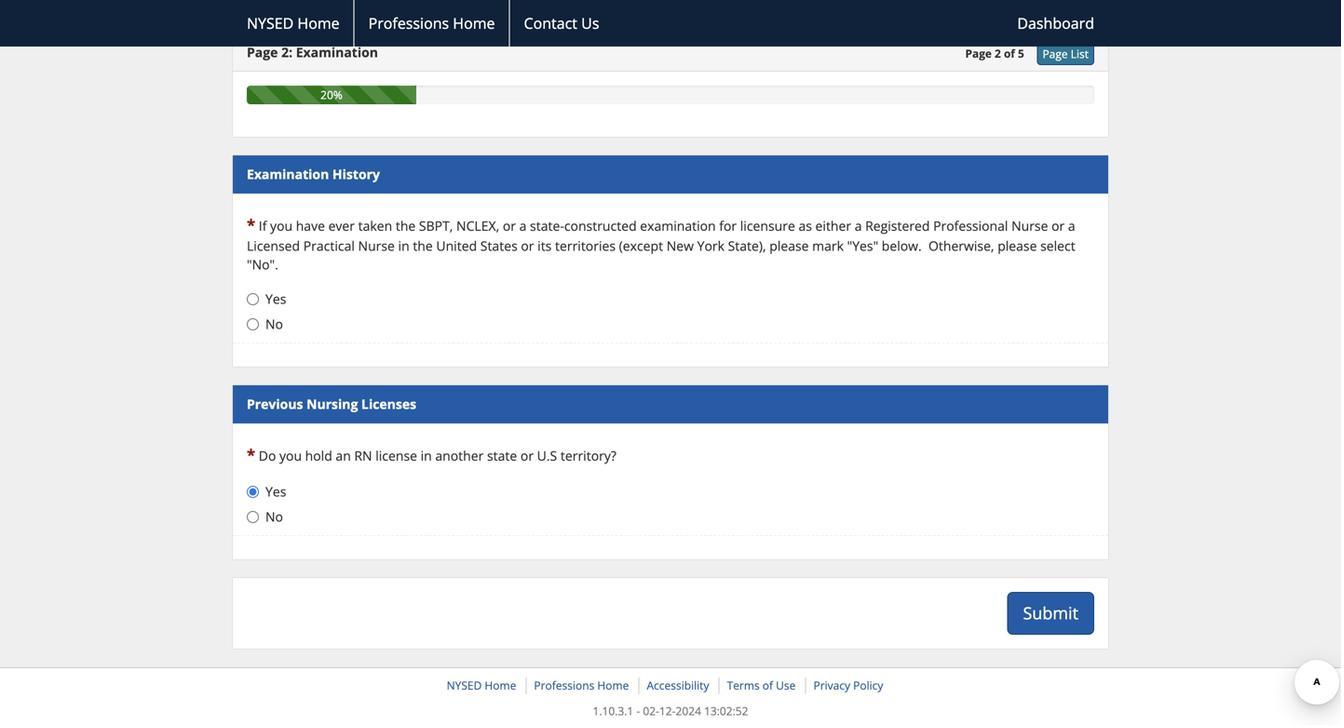 Task type: locate. For each thing, give the bounding box(es) containing it.
0 vertical spatial of
[[1004, 46, 1016, 61]]

2 * from the top
[[247, 445, 255, 466]]

in left united
[[398, 237, 410, 255]]

* if you have ever taken the sbpt, nclex, or a state-constructed examination for licensure as either a registered professional nurse or a licensed practical nurse in the united states or its territories (except new york state), please mark "yes" below.  otherwise, please select "no".
[[247, 214, 1076, 274]]

1 vertical spatial nysed
[[447, 678, 482, 694]]

page 2: examination
[[247, 44, 378, 61]]

2:
[[281, 44, 293, 61]]

professions home link
[[354, 0, 509, 47], [534, 678, 629, 694]]

yes radio up no radio
[[247, 294, 259, 306]]

page list link
[[1037, 43, 1095, 65]]

you inside * do you hold an rn license in another state or u.s territory?
[[280, 447, 302, 465]]

1 vertical spatial *
[[247, 445, 255, 466]]

in
[[398, 237, 410, 255], [421, 447, 432, 465]]

below.
[[882, 237, 922, 255]]

select
[[1041, 237, 1076, 255]]

accessibility
[[647, 678, 710, 694]]

you for * if you have ever taken the sbpt, nclex, or a state-constructed examination for licensure as either a registered professional nurse or a licensed practical nurse in the united states or its territories (except new york state), please mark "yes" below.  otherwise, please select "no".
[[270, 217, 293, 235]]

state
[[487, 447, 517, 465]]

12-
[[660, 704, 676, 719]]

territory?
[[561, 447, 617, 465]]

0 horizontal spatial professions
[[369, 13, 449, 33]]

0 vertical spatial nysed
[[247, 13, 294, 33]]

a
[[520, 217, 527, 235], [855, 217, 862, 235], [1069, 217, 1076, 235]]

as
[[799, 217, 812, 235]]

*
[[247, 214, 255, 236], [247, 445, 255, 466]]

"no".
[[247, 256, 278, 274]]

1 vertical spatial professions home
[[534, 678, 629, 694]]

1 horizontal spatial in
[[421, 447, 432, 465]]

1 horizontal spatial nurse
[[1012, 217, 1049, 235]]

us
[[582, 13, 600, 33]]

contact
[[524, 13, 578, 33]]

0 vertical spatial you
[[270, 217, 293, 235]]

or up "select"
[[1052, 217, 1065, 235]]

1 horizontal spatial nysed home link
[[447, 678, 516, 694]]

1 horizontal spatial nysed
[[447, 678, 482, 694]]

1 yes radio from the top
[[247, 294, 259, 306]]

1 horizontal spatial nysed home
[[447, 678, 516, 694]]

you
[[270, 217, 293, 235], [280, 447, 302, 465]]

0 horizontal spatial in
[[398, 237, 410, 255]]

nysed
[[247, 13, 294, 33], [447, 678, 482, 694]]

yes down '"no".'
[[266, 290, 286, 308]]

1 vertical spatial examination
[[247, 166, 329, 183]]

nysed home link
[[233, 0, 354, 47], [447, 678, 516, 694]]

professions inside professions home link
[[369, 13, 449, 33]]

1 horizontal spatial of
[[1004, 46, 1016, 61]]

licensed
[[247, 237, 300, 255]]

a left state-
[[520, 217, 527, 235]]

its
[[538, 237, 552, 255]]

0 vertical spatial nurse
[[1012, 217, 1049, 235]]

nysed for contact us
[[247, 13, 294, 33]]

yes
[[266, 290, 286, 308], [266, 483, 286, 501]]

nysed home inside the 'nysed home' link
[[247, 13, 340, 33]]

home for contact us professions home link
[[453, 13, 495, 33]]

nclex,
[[457, 217, 500, 235]]

2024
[[676, 704, 702, 719]]

1 horizontal spatial professions home link
[[534, 678, 629, 694]]

* left do
[[247, 445, 255, 466]]

1 vertical spatial yes radio
[[247, 487, 259, 499]]

* inside '* if you have ever taken the sbpt, nclex, or a state-constructed examination for licensure as either a registered professional nurse or a licensed practical nurse in the united states or its territories (except new york state), please mark "yes" below.  otherwise, please select "no".'
[[247, 214, 255, 236]]

professional
[[934, 217, 1009, 235]]

1 horizontal spatial please
[[998, 237, 1037, 255]]

2 please from the left
[[998, 237, 1037, 255]]

1 vertical spatial no
[[266, 508, 283, 526]]

0 horizontal spatial nysed
[[247, 13, 294, 33]]

2 no from the top
[[266, 508, 283, 526]]

1 vertical spatial nysed home link
[[447, 678, 516, 694]]

home for professions home link associated with accessibility
[[598, 678, 629, 694]]

page left 2:
[[247, 44, 278, 61]]

nurse down taken
[[358, 237, 395, 255]]

or up states
[[503, 217, 516, 235]]

0 horizontal spatial of
[[763, 678, 773, 694]]

page for page list
[[1043, 46, 1068, 62]]

or
[[503, 217, 516, 235], [1052, 217, 1065, 235], [521, 237, 534, 255], [521, 447, 534, 465]]

of left use
[[763, 678, 773, 694]]

mark
[[813, 237, 844, 255]]

1 vertical spatial professions
[[534, 678, 595, 694]]

policy
[[854, 678, 884, 694]]

examination history
[[247, 166, 380, 183]]

of
[[1004, 46, 1016, 61], [763, 678, 773, 694]]

0 vertical spatial yes
[[266, 290, 286, 308]]

dashboard
[[1018, 13, 1095, 33]]

professions home for contact us
[[369, 13, 495, 33]]

20%
[[321, 87, 343, 103]]

hold
[[305, 447, 332, 465]]

0 horizontal spatial nysed home
[[247, 13, 340, 33]]

20% progress bar
[[247, 86, 416, 105]]

please left "select"
[[998, 237, 1037, 255]]

no for * if you have ever taken the sbpt, nclex, or a state-constructed examination for licensure as either a registered professional nurse or a licensed practical nurse in the united states or its territories (except new york state), please mark "yes" below.  otherwise, please select "no".
[[266, 316, 283, 333]]

examination
[[296, 44, 378, 61], [247, 166, 329, 183]]

sbpt,
[[419, 217, 453, 235]]

1 horizontal spatial professions
[[534, 678, 595, 694]]

2 horizontal spatial page
[[1043, 46, 1068, 62]]

states
[[481, 237, 518, 255]]

yes for * if you have ever taken the sbpt, nclex, or a state-constructed examination for licensure as either a registered professional nurse or a licensed practical nurse in the united states or its territories (except new york state), please mark "yes" below.  otherwise, please select "no".
[[266, 290, 286, 308]]

state-
[[530, 217, 564, 235]]

No radio
[[247, 319, 259, 331]]

0 vertical spatial nysed home
[[247, 13, 340, 33]]

previous
[[247, 396, 303, 413]]

2 yes from the top
[[266, 483, 286, 501]]

yes radio for * do you hold an rn license in another state or u.s territory?
[[247, 487, 259, 499]]

nurse
[[1012, 217, 1049, 235], [358, 237, 395, 255]]

ever
[[329, 217, 355, 235]]

0 vertical spatial the
[[396, 217, 416, 235]]

privacy policy link
[[814, 678, 884, 694]]

page left list
[[1043, 46, 1068, 62]]

professions for contact us
[[369, 13, 449, 33]]

new
[[667, 237, 694, 255]]

contact us link
[[509, 0, 614, 47]]

professions home
[[369, 13, 495, 33], [534, 678, 629, 694]]

1 vertical spatial nysed home
[[447, 678, 516, 694]]

yes radio up no option
[[247, 487, 259, 499]]

0 horizontal spatial please
[[770, 237, 809, 255]]

you inside '* if you have ever taken the sbpt, nclex, or a state-constructed examination for licensure as either a registered professional nurse or a licensed practical nurse in the united states or its territories (except new york state), please mark "yes" below.  otherwise, please select "no".'
[[270, 217, 293, 235]]

1.10.3.1
[[593, 704, 634, 719]]

* for * do you hold an rn license in another state or u.s territory?
[[247, 445, 255, 466]]

the down sbpt,
[[413, 237, 433, 255]]

page
[[247, 44, 278, 61], [966, 46, 992, 61], [1043, 46, 1068, 62]]

please down "as"
[[770, 237, 809, 255]]

a up "yes"
[[855, 217, 862, 235]]

page 2 of 5
[[966, 46, 1025, 61]]

dashboard link
[[1004, 0, 1109, 47]]

0 vertical spatial no
[[266, 316, 283, 333]]

no right no radio
[[266, 316, 283, 333]]

no right no option
[[266, 508, 283, 526]]

1 no from the top
[[266, 316, 283, 333]]

1 vertical spatial yes
[[266, 483, 286, 501]]

0 vertical spatial *
[[247, 214, 255, 236]]

professions
[[369, 13, 449, 33], [534, 678, 595, 694]]

you right if
[[270, 217, 293, 235]]

the
[[396, 217, 416, 235], [413, 237, 433, 255]]

1 horizontal spatial professions home
[[534, 678, 629, 694]]

0 vertical spatial yes radio
[[247, 294, 259, 306]]

1 please from the left
[[770, 237, 809, 255]]

in inside * do you hold an rn license in another state or u.s territory?
[[421, 447, 432, 465]]

1 horizontal spatial a
[[855, 217, 862, 235]]

1 vertical spatial of
[[763, 678, 773, 694]]

1 vertical spatial in
[[421, 447, 432, 465]]

1 vertical spatial professions home link
[[534, 678, 629, 694]]

in inside '* if you have ever taken the sbpt, nclex, or a state-constructed examination for licensure as either a registered professional nurse or a licensed practical nurse in the united states or its territories (except new york state), please mark "yes" below.  otherwise, please select "no".'
[[398, 237, 410, 255]]

yes down do
[[266, 483, 286, 501]]

examination up 20%
[[296, 44, 378, 61]]

terms of use link
[[727, 678, 796, 694]]

nurse up "select"
[[1012, 217, 1049, 235]]

you right do
[[280, 447, 302, 465]]

0 horizontal spatial nysed home link
[[233, 0, 354, 47]]

0 horizontal spatial page
[[247, 44, 278, 61]]

the left sbpt,
[[396, 217, 416, 235]]

previous nursing licenses
[[247, 396, 417, 413]]

please
[[770, 237, 809, 255], [998, 237, 1037, 255]]

of left 5
[[1004, 46, 1016, 61]]

1 horizontal spatial page
[[966, 46, 992, 61]]

no
[[266, 316, 283, 333], [266, 508, 283, 526]]

Yes radio
[[247, 294, 259, 306], [247, 487, 259, 499]]

in right the license
[[421, 447, 432, 465]]

page left 2
[[966, 46, 992, 61]]

a up "select"
[[1069, 217, 1076, 235]]

nysed for accessibility
[[447, 678, 482, 694]]

1 yes from the top
[[266, 290, 286, 308]]

use
[[776, 678, 796, 694]]

0 vertical spatial professions home link
[[354, 0, 509, 47]]

0 horizontal spatial professions home
[[369, 13, 495, 33]]

nysed home
[[247, 13, 340, 33], [447, 678, 516, 694]]

nysed home for contact us
[[247, 13, 340, 33]]

york
[[698, 237, 725, 255]]

1 * from the top
[[247, 214, 255, 236]]

1 vertical spatial nurse
[[358, 237, 395, 255]]

3 a from the left
[[1069, 217, 1076, 235]]

* for * if you have ever taken the sbpt, nclex, or a state-constructed examination for licensure as either a registered professional nurse or a licensed practical nurse in the united states or its territories (except new york state), please mark "yes" below.  otherwise, please select "no".
[[247, 214, 255, 236]]

* left if
[[247, 214, 255, 236]]

home
[[298, 13, 340, 33], [453, 13, 495, 33], [485, 678, 516, 694], [598, 678, 629, 694]]

terms of use
[[727, 678, 796, 694]]

examination up have on the left top of page
[[247, 166, 329, 183]]

0 vertical spatial professions
[[369, 13, 449, 33]]

0 vertical spatial in
[[398, 237, 410, 255]]

0 horizontal spatial a
[[520, 217, 527, 235]]

0 horizontal spatial professions home link
[[354, 0, 509, 47]]

1 vertical spatial you
[[280, 447, 302, 465]]

2 horizontal spatial a
[[1069, 217, 1076, 235]]

2 yes radio from the top
[[247, 487, 259, 499]]

or left 'u.s'
[[521, 447, 534, 465]]

0 vertical spatial nysed home link
[[233, 0, 354, 47]]

0 vertical spatial professions home
[[369, 13, 495, 33]]

state),
[[728, 237, 767, 255]]



Task type: vqa. For each thing, say whether or not it's contained in the screenshot.
Page 2: Examination
yes



Task type: describe. For each thing, give the bounding box(es) containing it.
1 a from the left
[[520, 217, 527, 235]]

for
[[720, 217, 737, 235]]

home for the 'nysed home' link corresponding to contact us
[[298, 13, 340, 33]]

"yes"
[[848, 237, 879, 255]]

license
[[376, 447, 417, 465]]

either
[[816, 217, 852, 235]]

rn
[[354, 447, 372, 465]]

an
[[336, 447, 351, 465]]

2
[[995, 46, 1002, 61]]

examination
[[640, 217, 716, 235]]

another
[[435, 447, 484, 465]]

submit link
[[1008, 593, 1095, 636]]

registered
[[866, 217, 930, 235]]

page for page 2 of 5
[[966, 46, 992, 61]]

accessibility link
[[647, 678, 710, 694]]

u.s
[[537, 447, 557, 465]]

united
[[436, 237, 477, 255]]

professions home link for accessibility
[[534, 678, 629, 694]]

have
[[296, 217, 325, 235]]

-
[[637, 704, 640, 719]]

privacy policy
[[814, 678, 884, 694]]

or left its
[[521, 237, 534, 255]]

taken
[[358, 217, 392, 235]]

territories
[[555, 237, 616, 255]]

5
[[1018, 46, 1025, 61]]

licenses
[[362, 396, 417, 413]]

licensure
[[741, 217, 796, 235]]

nysed home link for accessibility
[[447, 678, 516, 694]]

2 a from the left
[[855, 217, 862, 235]]

page for page 2: examination
[[247, 44, 278, 61]]

nursing
[[307, 396, 358, 413]]

0 horizontal spatial nurse
[[358, 237, 395, 255]]

(except
[[619, 237, 664, 255]]

list
[[1071, 46, 1089, 62]]

no for * do you hold an rn license in another state or u.s territory?
[[266, 508, 283, 526]]

nysed home for accessibility
[[447, 678, 516, 694]]

you for * do you hold an rn license in another state or u.s territory?
[[280, 447, 302, 465]]

13:02:52
[[704, 704, 749, 719]]

if
[[259, 217, 267, 235]]

submit
[[1023, 603, 1079, 625]]

history
[[333, 166, 380, 183]]

constructed
[[564, 217, 637, 235]]

page list
[[1043, 46, 1089, 62]]

home for the 'nysed home' link associated with accessibility
[[485, 678, 516, 694]]

professions for accessibility
[[534, 678, 595, 694]]

1 vertical spatial the
[[413, 237, 433, 255]]

0 vertical spatial examination
[[296, 44, 378, 61]]

nysed home link for contact us
[[233, 0, 354, 47]]

professions home link for contact us
[[354, 0, 509, 47]]

professions home for accessibility
[[534, 678, 629, 694]]

02-
[[643, 704, 660, 719]]

privacy
[[814, 678, 851, 694]]

contact us
[[524, 13, 600, 33]]

No radio
[[247, 512, 259, 524]]

terms
[[727, 678, 760, 694]]

do
[[259, 447, 276, 465]]

* do you hold an rn license in another state or u.s territory?
[[247, 445, 617, 466]]

yes for * do you hold an rn license in another state or u.s territory?
[[266, 483, 286, 501]]

1.10.3.1 - 02-12-2024 13:02:52
[[593, 704, 749, 719]]

or inside * do you hold an rn license in another state or u.s territory?
[[521, 447, 534, 465]]

practical
[[304, 237, 355, 255]]

yes radio for * if you have ever taken the sbpt, nclex, or a state-constructed examination for licensure as either a registered professional nurse or a licensed practical nurse in the united states or its territories (except new york state), please mark "yes" below.  otherwise, please select "no".
[[247, 294, 259, 306]]



